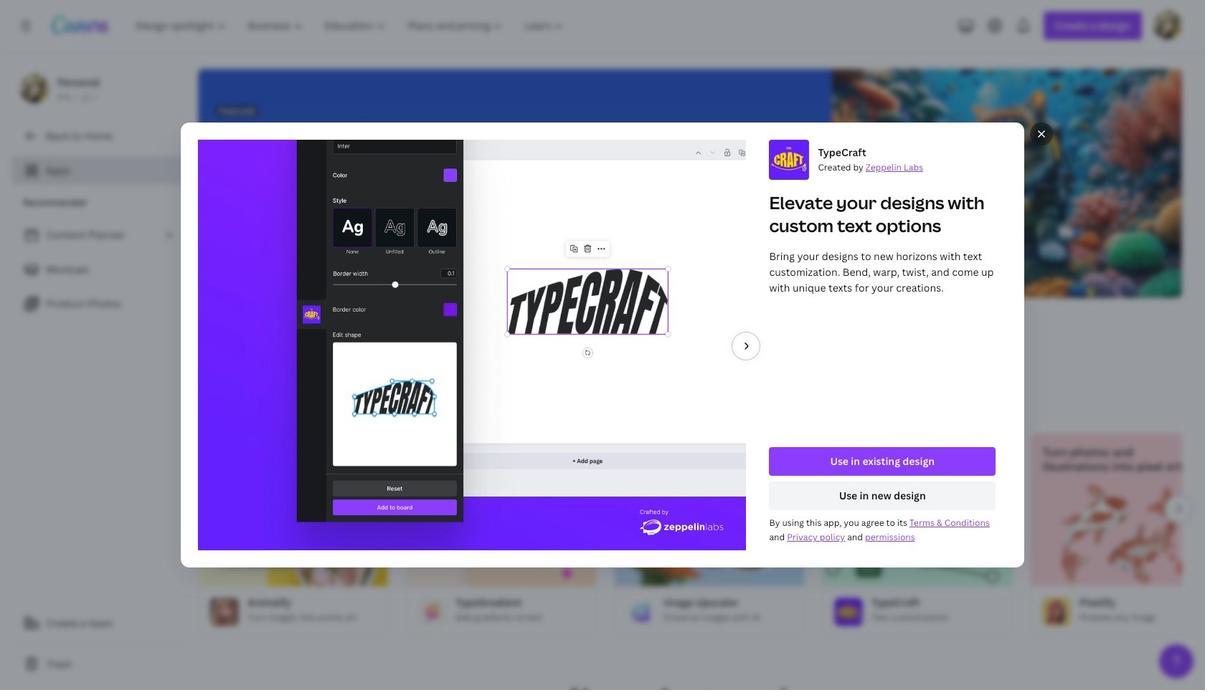 Task type: vqa. For each thing, say whether or not it's contained in the screenshot.
top Image Upscaler
yes



Task type: describe. For each thing, give the bounding box(es) containing it.
pixelify image
[[1042, 598, 1071, 627]]

1 vertical spatial typegradient image
[[418, 598, 447, 627]]

typecraft image
[[823, 486, 1012, 587]]

top level navigation element
[[126, 11, 576, 40]]

animeify image
[[199, 486, 388, 587]]

typecraft image
[[834, 598, 863, 627]]



Task type: locate. For each thing, give the bounding box(es) containing it.
0 vertical spatial image upscaler image
[[615, 486, 804, 587]]

list
[[11, 221, 187, 319]]

1 vertical spatial image upscaler image
[[626, 598, 655, 627]]

Input field to search for apps search field
[[227, 311, 447, 338]]

image upscaler image
[[615, 486, 804, 587], [626, 598, 655, 627]]

animeify image
[[210, 598, 239, 627]]

pixelify image
[[1031, 486, 1205, 587]]

an image with a cursor next to a text box containing the prompt "a cat going scuba diving" to generate an image. the generated image of a cat doing scuba diving is behind the text box. image
[[774, 69, 1182, 298]]

typegradient image
[[407, 486, 596, 587], [418, 598, 447, 627]]

0 vertical spatial typegradient image
[[407, 486, 596, 587]]



